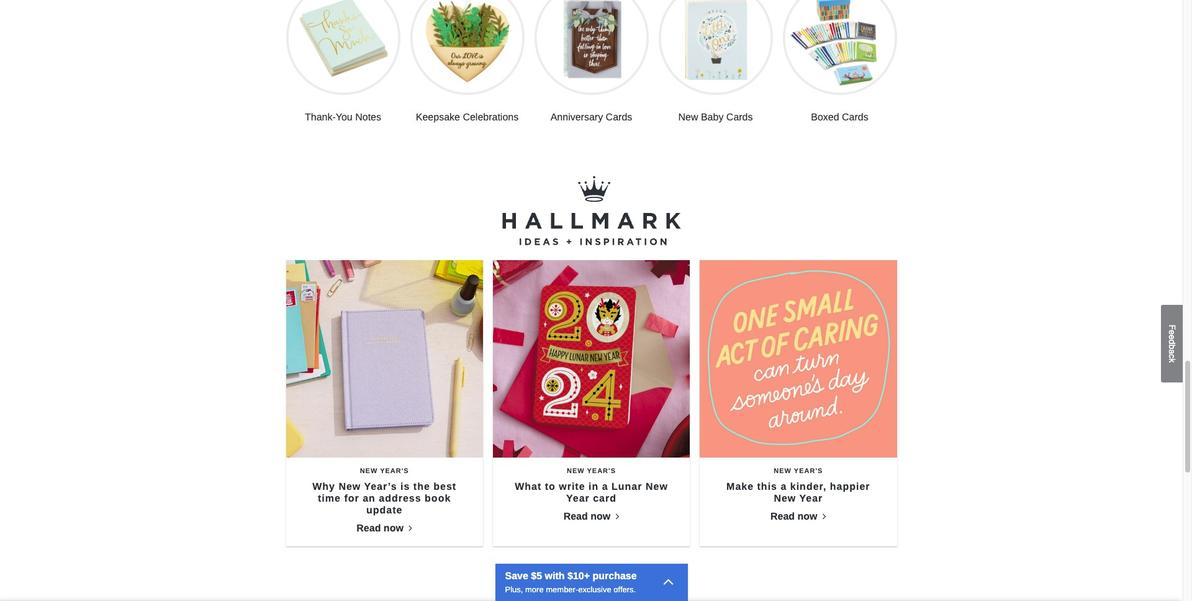 Task type: locate. For each thing, give the bounding box(es) containing it.
address
[[379, 493, 422, 504]]

hand written quote. one small act of caring can turn someone's day around. image
[[700, 261, 897, 458]]

0 horizontal spatial read
[[357, 523, 381, 534]]

a inside make this a kinder, happier new year
[[781, 481, 787, 492]]

1 new year's from the left
[[360, 468, 409, 475]]

cards
[[606, 112, 633, 122], [727, 112, 753, 122], [842, 112, 869, 122]]

cards right baby
[[727, 112, 753, 122]]

new inside make this a kinder, happier new year
[[774, 493, 797, 504]]

read now down make this a kinder, happier new year
[[771, 512, 821, 522]]

the
[[414, 481, 430, 492]]

3 new year's from the left
[[774, 468, 823, 475]]

now for in
[[591, 512, 611, 522]]

now down card
[[591, 512, 611, 522]]

icon image for happier
[[821, 512, 827, 521]]

now down update
[[384, 523, 404, 534]]

new up write
[[567, 468, 585, 475]]

a inside f e e d b a c k button
[[1168, 349, 1178, 354]]

heart shaped ornament with felt greenery that reads "our love is always growing" image
[[413, 0, 522, 93]]

now for kinder,
[[798, 512, 818, 522]]

0 horizontal spatial year's
[[380, 468, 409, 475]]

new year's for write
[[567, 468, 616, 475]]

thank-you notes
[[305, 112, 381, 122]]

in
[[589, 481, 599, 492]]

3 year's from the left
[[794, 468, 823, 475]]

1 horizontal spatial now
[[591, 512, 611, 522]]

keepsake celebrations link
[[410, 0, 525, 135]]

1 horizontal spatial a
[[781, 481, 787, 492]]

2 new from the left
[[567, 468, 585, 475]]

icon image down card
[[614, 512, 620, 521]]

now
[[591, 512, 611, 522], [798, 512, 818, 522], [384, 523, 404, 534]]

1 horizontal spatial year's
[[587, 468, 616, 475]]

read down make this a kinder, happier new year
[[771, 512, 795, 522]]

e up b
[[1168, 335, 1178, 340]]

icon image down kinder,
[[821, 512, 827, 521]]

save $5 with $10+ purchase plus, more member-exclusive offers.
[[505, 571, 637, 594]]

2 e from the top
[[1168, 335, 1178, 340]]

2 year's from the left
[[587, 468, 616, 475]]

a
[[1168, 349, 1178, 354], [602, 481, 609, 492], [781, 481, 787, 492]]

e
[[1168, 330, 1178, 335], [1168, 335, 1178, 340]]

$5
[[531, 571, 542, 581]]

box and various greeting cards laid out image
[[785, 0, 895, 93]]

icon image
[[614, 512, 620, 521], [821, 512, 827, 521], [407, 523, 413, 533], [663, 573, 674, 590]]

boxed cards
[[812, 112, 869, 122]]

anniversary cards
[[551, 112, 633, 122]]

cards right anniversary
[[606, 112, 633, 122]]

2 horizontal spatial now
[[798, 512, 818, 522]]

year down write
[[567, 493, 590, 504]]

new year's up kinder,
[[774, 468, 823, 475]]

kinder,
[[791, 481, 827, 492]]

wrapped presents image
[[493, 261, 690, 458]]

new up this
[[774, 468, 792, 475]]

2 horizontal spatial new
[[774, 468, 792, 475]]

e up d
[[1168, 330, 1178, 335]]

read now down update
[[357, 523, 407, 534]]

3 cards from the left
[[842, 112, 869, 122]]

new down this
[[774, 493, 797, 504]]

2 horizontal spatial read
[[771, 512, 795, 522]]

a inside what to write in a lunar new year card
[[602, 481, 609, 492]]

why
[[313, 481, 335, 492]]

3 new from the left
[[774, 468, 792, 475]]

new inside what to write in a lunar new year card
[[646, 481, 668, 492]]

0 horizontal spatial new year's
[[360, 468, 409, 475]]

0 horizontal spatial now
[[384, 523, 404, 534]]

0 horizontal spatial a
[[602, 481, 609, 492]]

2 horizontal spatial a
[[1168, 349, 1178, 354]]

1 year's from the left
[[380, 468, 409, 475]]

new
[[360, 468, 378, 475], [567, 468, 585, 475], [774, 468, 792, 475]]

this
[[758, 481, 778, 492]]

new year's up year's
[[360, 468, 409, 475]]

write
[[559, 481, 586, 492]]

year
[[567, 493, 590, 504], [800, 493, 823, 504]]

year's up the 'in'
[[587, 468, 616, 475]]

read down update
[[357, 523, 381, 534]]

new year's up the 'in'
[[567, 468, 616, 475]]

2 new year's from the left
[[567, 468, 616, 475]]

why new year's is the best time for an address book update
[[313, 481, 457, 516]]

2 horizontal spatial year's
[[794, 468, 823, 475]]

thank-
[[305, 112, 336, 122]]

a up k
[[1168, 349, 1178, 354]]

1 new from the left
[[360, 468, 378, 475]]

year's
[[380, 468, 409, 475], [587, 468, 616, 475], [794, 468, 823, 475]]

read now for year's
[[357, 523, 407, 534]]

year down kinder,
[[800, 493, 823, 504]]

0 horizontal spatial year
[[567, 493, 590, 504]]

read now
[[564, 512, 614, 522], [771, 512, 821, 522], [357, 523, 407, 534]]

read now down what to write in a lunar new year card on the bottom
[[564, 512, 614, 522]]

read down what to write in a lunar new year card on the bottom
[[564, 512, 588, 522]]

year's up kinder,
[[794, 468, 823, 475]]

0 horizontal spatial new
[[360, 468, 378, 475]]

year inside what to write in a lunar new year card
[[567, 493, 590, 504]]

new year's
[[360, 468, 409, 475], [567, 468, 616, 475], [774, 468, 823, 475]]

read now for a
[[771, 512, 821, 522]]

cards for boxed cards
[[842, 112, 869, 122]]

for
[[344, 493, 360, 504]]

time
[[318, 493, 341, 504]]

1 horizontal spatial new
[[567, 468, 585, 475]]

a right this
[[781, 481, 787, 492]]

save
[[505, 571, 529, 581]]

f e e d b a c k button
[[1162, 305, 1184, 382]]

1 cards from the left
[[606, 112, 633, 122]]

0 horizontal spatial read now
[[357, 523, 407, 534]]

1 horizontal spatial cards
[[727, 112, 753, 122]]

3-d anniversary card that reads the only thing better than falling in love is staying love. image
[[537, 0, 647, 93]]

1 horizontal spatial read now
[[564, 512, 614, 522]]

happier
[[831, 481, 871, 492]]

2 year from the left
[[800, 493, 823, 504]]

plus,
[[505, 585, 523, 594]]

year's for kinder,
[[794, 468, 823, 475]]

new up for at the bottom of the page
[[339, 481, 361, 492]]

2 horizontal spatial read now
[[771, 512, 821, 522]]

boxed
[[812, 112, 840, 122]]

new for year's
[[360, 468, 378, 475]]

0 horizontal spatial cards
[[606, 112, 633, 122]]

keepsake celebrations
[[416, 112, 519, 122]]

region
[[0, 155, 1184, 566]]

f e e d b a c k
[[1168, 325, 1178, 363]]

2 horizontal spatial new year's
[[774, 468, 823, 475]]

1 horizontal spatial year
[[800, 493, 823, 504]]

an
[[363, 493, 376, 504]]

f
[[1168, 325, 1178, 330]]

boxed cards link
[[783, 0, 897, 135]]

make this a kinder, happier new year
[[727, 481, 871, 504]]

year's up is
[[380, 468, 409, 475]]

icon image for a
[[614, 512, 620, 521]]

now down make this a kinder, happier new year
[[798, 512, 818, 522]]

icon image down address
[[407, 523, 413, 533]]

new right the 'lunar'
[[646, 481, 668, 492]]

2 horizontal spatial cards
[[842, 112, 869, 122]]

new
[[679, 112, 699, 122], [339, 481, 361, 492], [646, 481, 668, 492], [774, 493, 797, 504]]

notebook and pencil with cards on a desktop image
[[286, 261, 483, 458]]

cards right boxed
[[842, 112, 869, 122]]

year's for in
[[587, 468, 616, 475]]

b
[[1168, 344, 1178, 349]]

read
[[564, 512, 588, 522], [771, 512, 795, 522], [357, 523, 381, 534]]

1 horizontal spatial new year's
[[567, 468, 616, 475]]

hallmark ideas & inspiration image
[[343, 174, 840, 261]]

1 horizontal spatial read
[[564, 512, 588, 522]]

new up year's
[[360, 468, 378, 475]]

celebrations
[[463, 112, 519, 122]]

with
[[545, 571, 565, 581]]

what
[[515, 481, 542, 492]]

a right the 'in'
[[602, 481, 609, 492]]

thank-you notes link
[[286, 0, 400, 135]]

1 year from the left
[[567, 493, 590, 504]]



Task type: vqa. For each thing, say whether or not it's contained in the screenshot.
card at the bottom of page
yes



Task type: describe. For each thing, give the bounding box(es) containing it.
make
[[727, 481, 754, 492]]

icon image for the
[[407, 523, 413, 533]]

anniversary
[[551, 112, 603, 122]]

year's
[[364, 481, 397, 492]]

new left baby
[[679, 112, 699, 122]]

read for a
[[771, 512, 795, 522]]

2 cards from the left
[[727, 112, 753, 122]]

new for a
[[774, 468, 792, 475]]

new baby cards
[[679, 112, 753, 122]]

to
[[545, 481, 556, 492]]

you
[[336, 112, 353, 122]]

now for is
[[384, 523, 404, 534]]

$10+
[[568, 571, 590, 581]]

read now for write
[[564, 512, 614, 522]]

book
[[425, 493, 451, 504]]

new baby card with cute illustration of bunny in ballon. card reads hello little one image
[[661, 0, 771, 93]]

what to write in a lunar new year card
[[515, 481, 668, 504]]

stack of mint green thank you notes, with gold foil script lettering image
[[288, 0, 398, 93]]

year's for is
[[380, 468, 409, 475]]

notes
[[355, 112, 381, 122]]

new baby cards link
[[659, 0, 773, 135]]

new for write
[[567, 468, 585, 475]]

new inside why new year's is the best time for an address book update
[[339, 481, 361, 492]]

card
[[593, 493, 617, 504]]

keepsake
[[416, 112, 460, 122]]

update
[[367, 505, 403, 516]]

purchase
[[593, 571, 637, 581]]

icon image right 'offers.' at the bottom right
[[663, 573, 674, 590]]

anniversary cards link
[[535, 0, 649, 135]]

more
[[526, 585, 544, 594]]

new year's for year's
[[360, 468, 409, 475]]

read for year's
[[357, 523, 381, 534]]

offers.
[[614, 585, 636, 594]]

c
[[1168, 354, 1178, 358]]

best
[[434, 481, 457, 492]]

read for write
[[564, 512, 588, 522]]

year inside make this a kinder, happier new year
[[800, 493, 823, 504]]

member-
[[546, 585, 579, 594]]

exclusive
[[579, 585, 612, 594]]

d
[[1168, 340, 1178, 344]]

region containing why new year's is the best time for an address book update
[[0, 155, 1184, 566]]

lunar
[[612, 481, 643, 492]]

is
[[401, 481, 410, 492]]

new year's for a
[[774, 468, 823, 475]]

baby
[[701, 112, 724, 122]]

1 e from the top
[[1168, 330, 1178, 335]]

cards for anniversary cards
[[606, 112, 633, 122]]

k
[[1168, 358, 1178, 363]]



